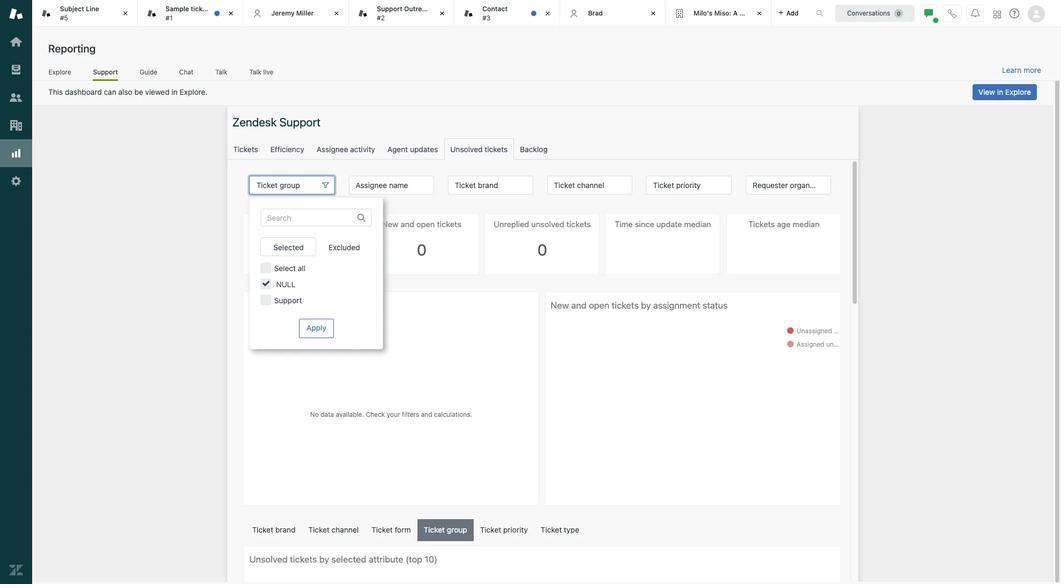 Task type: vqa. For each thing, say whether or not it's contained in the screenshot.
#1
yes



Task type: describe. For each thing, give the bounding box(es) containing it.
jeremy
[[271, 9, 295, 17]]

views image
[[9, 63, 23, 77]]

be
[[134, 87, 143, 97]]

foodlez
[[740, 9, 765, 17]]

miller
[[296, 9, 314, 17]]

zendesk products image
[[994, 10, 1002, 18]]

in inside button
[[998, 87, 1004, 97]]

tab containing contact
[[455, 0, 561, 27]]

more
[[1024, 65, 1042, 75]]

tabs tab list
[[32, 0, 805, 27]]

#5
[[60, 14, 68, 22]]

line
[[86, 5, 99, 13]]

guide link
[[139, 68, 158, 79]]

view in explore
[[979, 87, 1032, 97]]

tab containing support outreach
[[349, 0, 455, 27]]

miso:
[[715, 9, 732, 17]]

dashboard
[[65, 87, 102, 97]]

jeremy miller tab
[[244, 0, 349, 27]]

close image inside 'brad' tab
[[649, 8, 659, 19]]

add
[[787, 9, 799, 17]]

close image inside #1 tab
[[226, 8, 237, 19]]

subject line #5
[[60, 5, 99, 22]]

button displays agent's chat status as online. image
[[925, 9, 934, 17]]

chat
[[179, 68, 194, 76]]

organizations image
[[9, 118, 23, 132]]

a
[[733, 9, 738, 17]]

learn more
[[1003, 65, 1042, 75]]

support link
[[93, 68, 118, 81]]

can
[[104, 87, 116, 97]]

1 close image from the left
[[120, 8, 131, 19]]

view
[[979, 87, 996, 97]]

viewed
[[145, 87, 170, 97]]

0 vertical spatial explore
[[49, 68, 71, 76]]

jeremy miller
[[271, 9, 314, 17]]

brad tab
[[561, 0, 666, 27]]

3 close image from the left
[[543, 8, 554, 19]]

add button
[[772, 0, 805, 26]]

also
[[118, 87, 132, 97]]

notifications image
[[972, 9, 980, 17]]

talk link
[[215, 68, 228, 79]]

milo's
[[694, 9, 713, 17]]

milo's miso: a foodlez subsidiary tab
[[666, 0, 800, 27]]

talk for talk
[[215, 68, 227, 76]]

this dashboard can also be viewed in explore.
[[48, 87, 208, 97]]



Task type: locate. For each thing, give the bounding box(es) containing it.
talk for talk live
[[249, 68, 262, 76]]

2 in from the left
[[998, 87, 1004, 97]]

0 horizontal spatial in
[[172, 87, 178, 97]]

close image right line
[[120, 8, 131, 19]]

close image for milo's miso: a foodlez subsidiary
[[754, 8, 765, 19]]

close image
[[226, 8, 237, 19], [437, 8, 448, 19], [543, 8, 554, 19], [649, 8, 659, 19]]

this
[[48, 87, 63, 97]]

talk
[[215, 68, 227, 76], [249, 68, 262, 76]]

in right viewed
[[172, 87, 178, 97]]

support up #2
[[377, 5, 403, 13]]

in
[[172, 87, 178, 97], [998, 87, 1004, 97]]

learn more link
[[1003, 65, 1042, 75]]

0 horizontal spatial talk
[[215, 68, 227, 76]]

milo's miso: a foodlez subsidiary
[[694, 9, 800, 17]]

guide
[[140, 68, 157, 76]]

1 horizontal spatial talk
[[249, 68, 262, 76]]

customers image
[[9, 91, 23, 105]]

close image inside the milo's miso: a foodlez subsidiary tab
[[754, 8, 765, 19]]

0 vertical spatial support
[[377, 5, 403, 13]]

explore up this
[[49, 68, 71, 76]]

1 close image from the left
[[226, 8, 237, 19]]

talk left live
[[249, 68, 262, 76]]

close image left milo's
[[649, 8, 659, 19]]

close image right miller
[[331, 8, 342, 19]]

2 horizontal spatial close image
[[754, 8, 765, 19]]

support inside support outreach #2
[[377, 5, 403, 13]]

live
[[263, 68, 274, 76]]

close image left 'brad' at top
[[543, 8, 554, 19]]

zendesk support image
[[9, 7, 23, 21]]

2 tab from the left
[[349, 0, 455, 27]]

zendesk image
[[9, 564, 23, 577]]

1 horizontal spatial support
[[377, 5, 403, 13]]

conversations
[[848, 9, 891, 17]]

get started image
[[9, 35, 23, 49]]

close image inside the jeremy miller tab
[[331, 8, 342, 19]]

close image left jeremy
[[226, 8, 237, 19]]

4 close image from the left
[[649, 8, 659, 19]]

#2
[[377, 14, 385, 22]]

3 close image from the left
[[754, 8, 765, 19]]

outreach
[[404, 5, 434, 13]]

explore
[[49, 68, 71, 76], [1006, 87, 1032, 97]]

subsidiary
[[766, 9, 800, 17]]

chat link
[[179, 68, 194, 79]]

2 close image from the left
[[331, 8, 342, 19]]

main element
[[0, 0, 32, 584]]

1 tab from the left
[[32, 0, 138, 27]]

#1
[[166, 14, 173, 22]]

0 horizontal spatial explore
[[49, 68, 71, 76]]

support
[[377, 5, 403, 13], [93, 68, 118, 76]]

0 horizontal spatial support
[[93, 68, 118, 76]]

talk live link
[[249, 68, 274, 79]]

1 vertical spatial explore
[[1006, 87, 1032, 97]]

tab containing subject line
[[32, 0, 138, 27]]

get help image
[[1010, 9, 1020, 18]]

brad
[[588, 9, 603, 17]]

1 horizontal spatial explore
[[1006, 87, 1032, 97]]

close image right 'outreach'
[[437, 8, 448, 19]]

conversations button
[[836, 5, 915, 22]]

support outreach #2
[[377, 5, 434, 22]]

explore inside button
[[1006, 87, 1032, 97]]

support for support
[[93, 68, 118, 76]]

talk live
[[249, 68, 274, 76]]

1 horizontal spatial close image
[[331, 8, 342, 19]]

2 close image from the left
[[437, 8, 448, 19]]

reporting
[[48, 42, 96, 55]]

learn
[[1003, 65, 1022, 75]]

1 in from the left
[[172, 87, 178, 97]]

talk right chat on the top left
[[215, 68, 227, 76]]

explore.
[[180, 87, 208, 97]]

explore link
[[48, 68, 72, 79]]

reporting image
[[9, 146, 23, 160]]

close image for jeremy miller
[[331, 8, 342, 19]]

support for support outreach #2
[[377, 5, 403, 13]]

support up can
[[93, 68, 118, 76]]

1 horizontal spatial in
[[998, 87, 1004, 97]]

contact #3
[[483, 5, 508, 22]]

subject
[[60, 5, 84, 13]]

#1 tab
[[138, 0, 244, 27]]

in right view
[[998, 87, 1004, 97]]

tab
[[32, 0, 138, 27], [349, 0, 455, 27], [455, 0, 561, 27]]

explore down learn more link
[[1006, 87, 1032, 97]]

1 vertical spatial support
[[93, 68, 118, 76]]

#3
[[483, 14, 491, 22]]

3 tab from the left
[[455, 0, 561, 27]]

contact
[[483, 5, 508, 13]]

2 talk from the left
[[249, 68, 262, 76]]

view in explore button
[[973, 84, 1038, 100]]

1 talk from the left
[[215, 68, 227, 76]]

close image
[[120, 8, 131, 19], [331, 8, 342, 19], [754, 8, 765, 19]]

close image left 'subsidiary'
[[754, 8, 765, 19]]

admin image
[[9, 174, 23, 188]]

0 horizontal spatial close image
[[120, 8, 131, 19]]



